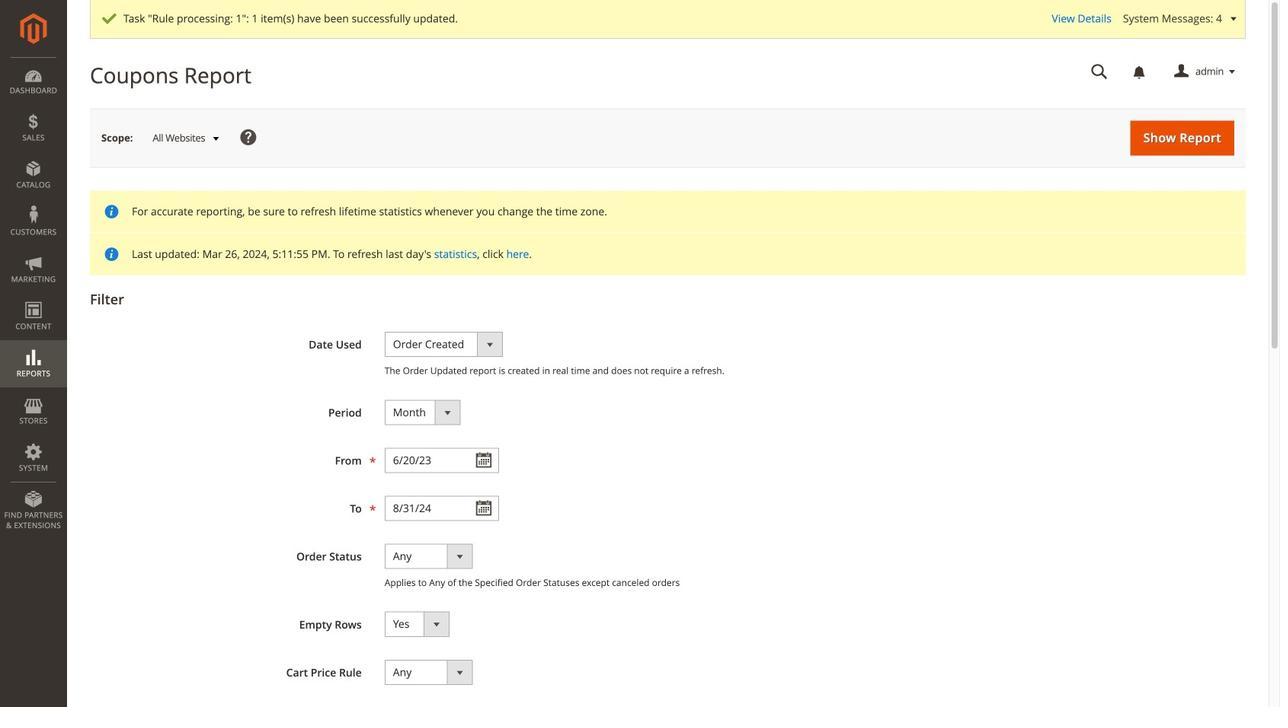 Task type: locate. For each thing, give the bounding box(es) containing it.
menu bar
[[0, 57, 67, 539]]

None text field
[[1081, 59, 1119, 85], [385, 448, 499, 474], [385, 496, 499, 522], [1081, 59, 1119, 85], [385, 448, 499, 474], [385, 496, 499, 522]]



Task type: describe. For each thing, give the bounding box(es) containing it.
magento admin panel image
[[20, 13, 47, 44]]



